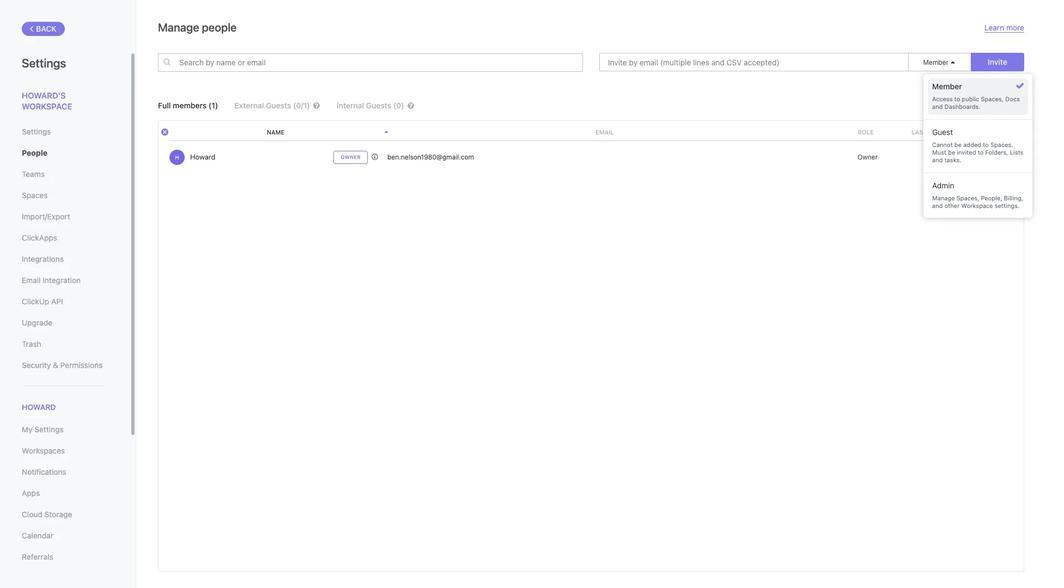 Task type: vqa. For each thing, say whether or not it's contained in the screenshot.
the rightmost Workspace
yes



Task type: locate. For each thing, give the bounding box(es) containing it.
learn
[[985, 23, 1005, 32]]

1 horizontal spatial howard
[[190, 153, 216, 161]]

settings.
[[995, 202, 1020, 209]]

manage left "people"
[[158, 21, 199, 34]]

0 vertical spatial spaces,
[[981, 95, 1004, 103]]

to up dashboards.
[[955, 95, 961, 103]]

spaces, inside access to public spaces, docs and dashboards.
[[981, 95, 1004, 103]]

0 horizontal spatial workspace
[[22, 101, 72, 111]]

1 horizontal spatial workspace
[[962, 202, 993, 209]]

1 vertical spatial howard
[[22, 403, 56, 412]]

1 vertical spatial manage
[[933, 194, 955, 202]]

notifications link
[[22, 463, 108, 482]]

3 and from the top
[[933, 202, 943, 209]]

1 vertical spatial and
[[933, 157, 943, 164]]

settings right my
[[35, 425, 64, 435]]

cloud storage link
[[22, 506, 108, 524]]

lists
[[1010, 149, 1024, 156]]

manage up other
[[933, 194, 955, 202]]

security
[[22, 361, 51, 370]]

email
[[22, 276, 41, 285]]

2 and from the top
[[933, 157, 943, 164]]

to
[[955, 95, 961, 103], [969, 101, 976, 110], [983, 141, 989, 148], [978, 149, 984, 156]]

workspace down howard's
[[22, 101, 72, 111]]

cloud
[[22, 510, 42, 520]]

howard's
[[22, 90, 66, 100]]

howard right h on the left top of page
[[190, 153, 216, 161]]

import/export link
[[22, 208, 108, 226]]

1 vertical spatial spaces,
[[957, 194, 980, 202]]

and left other
[[933, 202, 943, 209]]

people,
[[981, 194, 1003, 202]]

&
[[53, 361, 58, 370]]

0 vertical spatial workspace
[[22, 101, 72, 111]]

cannot
[[933, 141, 953, 148]]

my
[[22, 425, 32, 435]]

and down must
[[933, 157, 943, 164]]

0 vertical spatial howard
[[190, 153, 216, 161]]

guest
[[1005, 101, 1025, 110]]

guest
[[933, 127, 953, 137]]

clickup api
[[22, 297, 63, 306]]

manage people
[[158, 21, 237, 34]]

added
[[964, 141, 982, 148]]

members
[[173, 101, 207, 110]]

workspaces link
[[22, 442, 108, 461]]

must
[[933, 149, 947, 156]]

settings
[[22, 56, 66, 70], [22, 127, 51, 136], [35, 425, 64, 435]]

and down the access
[[933, 103, 943, 110]]

0 vertical spatial and
[[933, 103, 943, 110]]

0 horizontal spatial spaces,
[[957, 194, 980, 202]]

referrals
[[22, 553, 53, 562]]

email integration
[[22, 276, 81, 285]]

my settings
[[22, 425, 64, 435]]

1 vertical spatial be
[[949, 149, 956, 156]]

invite button
[[971, 53, 1025, 71]]

be up tasks.
[[949, 149, 956, 156]]

docs
[[1006, 95, 1020, 103]]

1 horizontal spatial manage
[[933, 194, 955, 202]]

2 vertical spatial settings
[[35, 425, 64, 435]]

upgrade
[[22, 318, 52, 328]]

workspace inside admin manage spaces, people, billing, and other workspace settings.
[[962, 202, 993, 209]]

howard up the my settings
[[22, 403, 56, 412]]

settings up howard's
[[22, 56, 66, 70]]

upgrade link
[[22, 314, 108, 332]]

import/export
[[22, 212, 70, 221]]

to inside access to public spaces, docs and dashboards.
[[955, 95, 961, 103]]

1 vertical spatial settings
[[22, 127, 51, 136]]

workspace
[[22, 101, 72, 111], [962, 202, 993, 209]]

clickapps link
[[22, 229, 108, 247]]

email integration link
[[22, 271, 108, 290]]

h
[[175, 154, 179, 161]]

integrations link
[[22, 250, 108, 269]]

how to invite a guest link
[[951, 101, 1025, 111]]

howard
[[190, 153, 216, 161], [22, 403, 56, 412]]

manage inside admin manage spaces, people, billing, and other workspace settings.
[[933, 194, 955, 202]]

workspaces
[[22, 447, 65, 456]]

teams
[[22, 170, 45, 179]]

workspace inside settings element
[[22, 101, 72, 111]]

spaces,
[[981, 95, 1004, 103], [957, 194, 980, 202]]

1 horizontal spatial spaces,
[[981, 95, 1004, 103]]

member
[[924, 58, 949, 66], [933, 82, 962, 91]]

0 vertical spatial member
[[924, 58, 949, 66]]

1 vertical spatial workspace
[[962, 202, 993, 209]]

0 vertical spatial manage
[[158, 21, 199, 34]]

apps link
[[22, 485, 108, 503]]

1 and from the top
[[933, 103, 943, 110]]

be up invited
[[955, 141, 962, 148]]

0 vertical spatial settings
[[22, 56, 66, 70]]

referrals link
[[22, 548, 108, 567]]

0 vertical spatial be
[[955, 141, 962, 148]]

Invite by email (multiple lines and CSV accepted) text field
[[600, 53, 909, 71]]

how to invite a guest
[[951, 101, 1025, 110]]

how
[[951, 101, 967, 110]]

and
[[933, 103, 943, 110], [933, 157, 943, 164], [933, 202, 943, 209]]

integrations
[[22, 255, 64, 264]]

invite
[[978, 101, 997, 110]]

Search by name or email text field
[[158, 53, 583, 72]]

and inside admin manage spaces, people, billing, and other workspace settings.
[[933, 202, 943, 209]]

and inside access to public spaces, docs and dashboards.
[[933, 103, 943, 110]]

0 horizontal spatial howard
[[22, 403, 56, 412]]

howard inside settings element
[[22, 403, 56, 412]]

2 vertical spatial and
[[933, 202, 943, 209]]

workspace down people,
[[962, 202, 993, 209]]

be
[[955, 141, 962, 148], [949, 149, 956, 156]]

manage
[[158, 21, 199, 34], [933, 194, 955, 202]]

owner
[[341, 154, 361, 160]]

a
[[999, 101, 1003, 110]]

settings up people
[[22, 127, 51, 136]]

invited
[[957, 149, 976, 156]]



Task type: describe. For each thing, give the bounding box(es) containing it.
spaces.
[[991, 141, 1014, 148]]

people link
[[22, 144, 108, 162]]

full members (1)
[[158, 101, 218, 110]]

ben.nelson1980@gmail.com
[[388, 153, 474, 161]]

(1)
[[209, 101, 218, 110]]

access
[[933, 95, 953, 103]]

spaces, inside admin manage spaces, people, billing, and other workspace settings.
[[957, 194, 980, 202]]

full members (1) button
[[158, 101, 218, 110]]

to up folders,
[[983, 141, 989, 148]]

admin manage spaces, people, billing, and other workspace settings.
[[933, 181, 1024, 209]]

teams link
[[22, 165, 108, 184]]

invite
[[988, 57, 1008, 66]]

and for admin
[[933, 202, 943, 209]]

cloud storage
[[22, 510, 72, 520]]

member button
[[924, 58, 957, 66]]

billing,
[[1004, 194, 1024, 202]]

clickup
[[22, 297, 49, 306]]

more
[[1007, 23, 1025, 32]]

other
[[945, 202, 960, 209]]

guest cannot be added to spaces. must be invited to folders, lists and tasks.
[[933, 127, 1024, 164]]

people
[[202, 21, 237, 34]]

to down added
[[978, 149, 984, 156]]

spaces link
[[22, 186, 108, 205]]

trash
[[22, 340, 41, 349]]

tasks.
[[945, 157, 962, 164]]

calendar
[[22, 532, 53, 541]]

trash link
[[22, 335, 108, 354]]

settings element
[[0, 0, 136, 589]]

clickup api link
[[22, 293, 108, 311]]

1 vertical spatial member
[[933, 82, 962, 91]]

my settings link
[[22, 421, 108, 439]]

integration
[[43, 276, 81, 285]]

and inside 'guest cannot be added to spaces. must be invited to folders, lists and tasks.'
[[933, 157, 943, 164]]

settings link
[[22, 123, 108, 141]]

learn more
[[985, 23, 1025, 32]]

and for access
[[933, 103, 943, 110]]

permissions
[[60, 361, 103, 370]]

security & permissions
[[22, 361, 103, 370]]

spaces
[[22, 191, 48, 200]]

0 horizontal spatial manage
[[158, 21, 199, 34]]

folders,
[[986, 149, 1009, 156]]

public
[[962, 95, 980, 103]]

name
[[267, 129, 285, 136]]

back link
[[22, 22, 65, 36]]

calendar link
[[22, 527, 108, 546]]

clickapps
[[22, 233, 57, 243]]

notifications
[[22, 468, 66, 477]]

security & permissions link
[[22, 356, 108, 375]]

howard's workspace
[[22, 90, 72, 111]]

api
[[51, 297, 63, 306]]

to right how
[[969, 101, 976, 110]]

dashboards.
[[945, 103, 981, 110]]

apps
[[22, 489, 40, 498]]

access to public spaces, docs and dashboards.
[[933, 95, 1020, 110]]

storage
[[44, 510, 72, 520]]

full
[[158, 101, 171, 110]]

admin
[[933, 181, 955, 190]]

people
[[22, 148, 47, 158]]

back
[[36, 24, 57, 33]]



